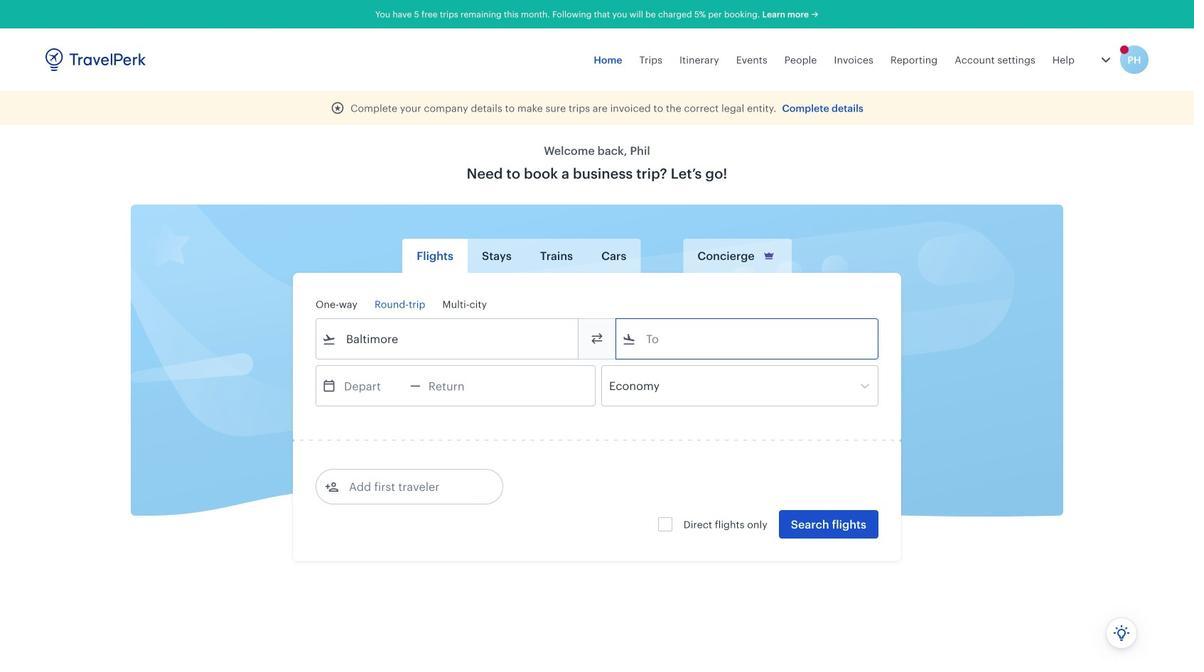 Task type: describe. For each thing, give the bounding box(es) containing it.
Return text field
[[421, 366, 495, 406]]

To search field
[[637, 328, 860, 351]]

From search field
[[336, 328, 560, 351]]

Depart text field
[[336, 366, 410, 406]]

Add first traveler search field
[[339, 476, 487, 499]]



